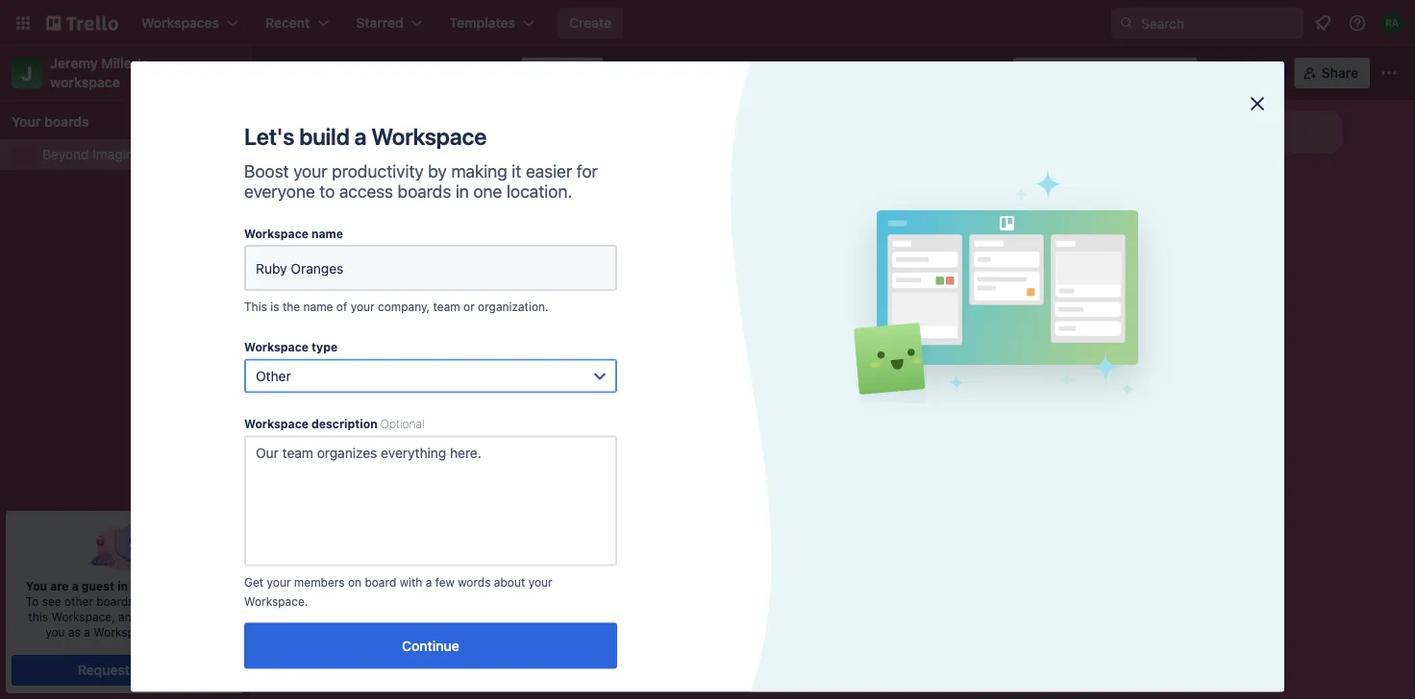 Task type: describe. For each thing, give the bounding box(es) containing it.
share
[[1322, 65, 1359, 81]]

continue button
[[244, 623, 617, 670]]

you are a guest in this workspace. to see other boards and members in this workspace, an admin must add you as a workspace member.
[[26, 580, 224, 639]]

other
[[256, 368, 291, 384]]

cards
[[293, 151, 327, 167]]

kickoff
[[281, 579, 324, 595]]

beyond inside 'board name' text box
[[275, 62, 337, 83]]

build
[[299, 123, 350, 150]]

0 horizontal spatial imagination
[[93, 147, 165, 162]]

a inside get your members on board with a few words about your workspace.
[[426, 576, 432, 589]]

member.
[[157, 626, 205, 639]]

add a card button for create from template… icon
[[815, 187, 1031, 217]]

1 vertical spatial name
[[303, 300, 333, 314]]

as
[[68, 626, 81, 639]]

board
[[554, 65, 592, 81]]

workspace. inside get your members on board with a few words about your workspace.
[[244, 596, 308, 609]]

you
[[45, 626, 65, 639]]

1 horizontal spatial this
[[131, 580, 153, 593]]

1 vertical spatial in
[[117, 580, 128, 593]]

thoughts
[[554, 186, 607, 199]]

workspace. inside you are a guest in this workspace. to see other boards and members in this workspace, an admin must add you as a workspace member.
[[156, 580, 224, 593]]

1 vertical spatial terry turtle (terryturtle) image
[[485, 470, 508, 493]]

Board name text field
[[265, 58, 448, 88]]

your right about
[[528, 576, 552, 589]]

0 horizontal spatial beyond imagination
[[42, 147, 165, 162]]

jeremy miller (jeremymiller198) image
[[1237, 60, 1264, 87]]

your right get
[[267, 576, 291, 589]]

kickoff meeting link
[[281, 577, 504, 596]]

ruby anderson (rubyanderson7) image
[[1381, 12, 1404, 35]]

few
[[435, 576, 455, 589]]

create linkedin
[[281, 186, 378, 202]]

beyond imagination inside 'board name' text box
[[275, 62, 439, 83]]

boards inside you are a guest in this workspace. to see other boards and members in this workspace, an admin must add you as a workspace member.
[[96, 595, 134, 609]]

workspace name
[[244, 227, 343, 240]]

workspace
[[50, 75, 120, 90]]

4
[[1111, 65, 1119, 81]]

j
[[21, 62, 32, 84]]

jeremy
[[50, 55, 98, 71]]

company,
[[378, 300, 430, 314]]

organization.
[[478, 300, 549, 314]]

kickoff meeting
[[281, 579, 378, 595]]

open information menu image
[[1348, 13, 1367, 33]]

create for create linkedin
[[281, 186, 322, 202]]

color: bold red, title: "thoughts" element
[[554, 185, 607, 199]]

everyone
[[244, 181, 315, 202]]

workspace for workspace name
[[244, 227, 309, 240]]

your right of
[[351, 300, 375, 314]]

your boards with 1 items element
[[12, 111, 229, 134]]

1 card matches filters
[[554, 151, 687, 167]]

by
[[428, 161, 447, 181]]

it
[[512, 161, 521, 181]]

instagram
[[326, 448, 388, 464]]

request to join
[[78, 663, 172, 679]]

share button
[[1295, 58, 1370, 88]]

1
[[554, 151, 560, 167]]

team
[[433, 300, 460, 314]]

create instagram
[[281, 448, 388, 464]]

continue
[[402, 638, 459, 654]]

you
[[26, 580, 47, 593]]

create instagram link
[[281, 447, 504, 466]]

filters
[[1042, 65, 1082, 81]]

workspace,
[[51, 611, 115, 624]]

add a card button for create from template… image on the bottom of page
[[269, 614, 485, 645]]

your
[[12, 114, 41, 130]]

making
[[451, 161, 507, 181]]

automation image
[[979, 58, 1006, 85]]

1 horizontal spatial add a card button
[[542, 240, 758, 271]]

workspace description optional
[[244, 418, 425, 431]]

create for create instagram
[[281, 448, 322, 464]]

Workspace name text field
[[244, 245, 617, 291]]

add
[[201, 611, 222, 624]]

thoughts thinking
[[554, 186, 607, 213]]

boost
[[244, 161, 289, 181]]

customize views image
[[613, 63, 632, 83]]

words
[[458, 576, 491, 589]]

3
[[281, 151, 289, 167]]

filters for 3 cards match filters
[[373, 151, 408, 167]]

match
[[331, 151, 369, 167]]

admin
[[135, 611, 168, 624]]

see
[[42, 595, 61, 609]]

power ups image
[[952, 65, 967, 81]]

is
[[270, 300, 279, 314]]

to inside request to join button
[[133, 663, 146, 679]]



Task type: locate. For each thing, give the bounding box(es) containing it.
boards right your
[[44, 114, 89, 130]]

boards up an
[[96, 595, 134, 609]]

workspace type
[[244, 341, 338, 354]]

2 vertical spatial boards
[[96, 595, 134, 609]]

back to home image
[[46, 8, 118, 38]]

access
[[339, 181, 393, 202]]

one
[[473, 181, 502, 202]]

imagination up let's build a workspace
[[341, 62, 439, 83]]

0 vertical spatial create
[[569, 15, 612, 31]]

workspace down an
[[94, 626, 154, 639]]

guest
[[82, 580, 114, 593]]

request to join button
[[12, 656, 238, 686]]

name left of
[[303, 300, 333, 314]]

0 vertical spatial beyond imagination
[[275, 62, 439, 83]]

beyond
[[275, 62, 337, 83], [42, 147, 89, 162]]

0 vertical spatial imagination
[[341, 62, 439, 83]]

add for the middle the add a card button
[[573, 248, 598, 263]]

card
[[564, 151, 591, 167], [886, 194, 914, 210], [613, 248, 641, 263], [340, 621, 368, 637]]

0 vertical spatial terry turtle (terryturtle) image
[[1262, 60, 1289, 87]]

beyond imagination link
[[42, 145, 215, 164]]

0 vertical spatial to
[[319, 181, 335, 202]]

primary element
[[0, 0, 1415, 46]]

name down 'create linkedin'
[[312, 227, 343, 240]]

2 horizontal spatial add a card button
[[815, 187, 1031, 217]]

this is the name of your company, team or organization.
[[244, 300, 549, 314]]

show menu image
[[1380, 63, 1399, 83]]

star or unstar board image
[[460, 65, 475, 81]]

create down color: purple, title: none image
[[281, 448, 322, 464]]

or
[[463, 300, 475, 314]]

linkedin
[[326, 186, 378, 202]]

create from template… image
[[1038, 194, 1054, 210]]

an
[[118, 611, 131, 624]]

in up add
[[215, 595, 224, 609]]

1 vertical spatial beyond imagination
[[42, 147, 165, 162]]

1 horizontal spatial in
[[215, 595, 224, 609]]

optional
[[381, 418, 425, 431]]

0 horizontal spatial add a card
[[300, 621, 368, 637]]

1 horizontal spatial beyond imagination
[[275, 62, 439, 83]]

clear all
[[1139, 65, 1190, 81]]

filters up thinking link
[[651, 151, 687, 167]]

0 vertical spatial add
[[846, 194, 872, 210]]

description
[[312, 418, 378, 431]]

1 horizontal spatial members
[[294, 576, 345, 589]]

0 vertical spatial add a card button
[[815, 187, 1031, 217]]

1 horizontal spatial beyond
[[275, 62, 337, 83]]

create inside button
[[569, 15, 612, 31]]

0 vertical spatial beyond
[[275, 62, 337, 83]]

beyond imagination
[[275, 62, 439, 83], [42, 147, 165, 162]]

imagination inside 'board name' text box
[[341, 62, 439, 83]]

0 horizontal spatial to
[[133, 663, 146, 679]]

easier
[[526, 161, 572, 181]]

create down cards
[[281, 186, 322, 202]]

0 horizontal spatial terry turtle (terryturtle) image
[[485, 470, 508, 493]]

2 vertical spatial create
[[281, 448, 322, 464]]

1 vertical spatial boards
[[398, 181, 451, 202]]

this down to
[[28, 611, 48, 624]]

1 horizontal spatial add a card
[[573, 248, 641, 263]]

0 vertical spatial add a card
[[846, 194, 914, 210]]

jeremy miller's workspace
[[50, 55, 152, 90]]

members inside get your members on board with a few words about your workspace.
[[294, 576, 345, 589]]

1 vertical spatial workspace.
[[244, 596, 308, 609]]

2 vertical spatial in
[[215, 595, 224, 609]]

2 vertical spatial add
[[300, 621, 325, 637]]

thinking
[[554, 198, 607, 213]]

members
[[294, 576, 345, 589], [161, 595, 211, 609]]

1 vertical spatial this
[[28, 611, 48, 624]]

0 horizontal spatial this
[[28, 611, 48, 624]]

2 horizontal spatial add a card
[[846, 194, 914, 210]]

must
[[171, 611, 198, 624]]

this
[[244, 300, 267, 314]]

matches
[[595, 151, 648, 167]]

2 vertical spatial add a card
[[300, 621, 368, 637]]

the
[[283, 300, 300, 314]]

filters
[[373, 151, 408, 167], [651, 151, 687, 167]]

on
[[348, 576, 362, 589]]

workspace up by
[[371, 123, 487, 150]]

0 horizontal spatial add
[[300, 621, 325, 637]]

beyond imagination up let's build a workspace
[[275, 62, 439, 83]]

1 horizontal spatial add
[[573, 248, 598, 263]]

1 horizontal spatial filters
[[651, 151, 687, 167]]

are
[[50, 580, 69, 593]]

2 vertical spatial add a card button
[[269, 614, 485, 645]]

let's build a workspace
[[244, 123, 487, 150]]

members inside you are a guest in this workspace. to see other boards and members in this workspace, an admin must add you as a workspace member.
[[161, 595, 211, 609]]

miller's
[[101, 55, 149, 71]]

boards right access
[[398, 181, 451, 202]]

0 vertical spatial members
[[294, 576, 345, 589]]

boards inside 'boost your productivity by making it easier for everyone to access boards in one location.'
[[398, 181, 451, 202]]

filters for 1 card matches filters
[[651, 151, 687, 167]]

to down cards
[[319, 181, 335, 202]]

1 vertical spatial add a card button
[[542, 240, 758, 271]]

0 vertical spatial workspace.
[[156, 580, 224, 593]]

1 filters from the left
[[373, 151, 408, 167]]

of
[[336, 300, 347, 314]]

name
[[312, 227, 343, 240], [303, 300, 333, 314]]

to
[[26, 595, 39, 609]]

a
[[354, 123, 367, 150], [875, 194, 883, 210], [602, 248, 609, 263], [426, 576, 432, 589], [72, 580, 79, 593], [329, 621, 336, 637], [84, 626, 90, 639]]

create button
[[558, 8, 623, 38]]

color: purple, title: none image
[[281, 435, 319, 443]]

for
[[577, 161, 598, 181]]

location.
[[507, 181, 572, 202]]

0 horizontal spatial boards
[[44, 114, 89, 130]]

in right 'guest'
[[117, 580, 128, 593]]

meeting
[[328, 579, 378, 595]]

ruby anderson (rubyanderson7) image
[[1212, 60, 1239, 87]]

request
[[78, 663, 130, 679]]

workspace for workspace type
[[244, 341, 309, 354]]

workspace. up must
[[156, 580, 224, 593]]

0 horizontal spatial members
[[161, 595, 211, 609]]

workspace for workspace description optional
[[244, 418, 309, 431]]

productivity
[[332, 161, 424, 181]]

1 horizontal spatial boards
[[96, 595, 134, 609]]

beyond down the your boards on the top of the page
[[42, 147, 89, 162]]

workspace visible image
[[495, 65, 510, 81]]

2 horizontal spatial add
[[846, 194, 872, 210]]

clear all button
[[1131, 58, 1198, 88]]

0 horizontal spatial add a card button
[[269, 614, 485, 645]]

imagination down the your boards with 1 items element in the left top of the page
[[93, 147, 165, 162]]

1 vertical spatial add a card
[[573, 248, 641, 263]]

0 notifications image
[[1311, 12, 1334, 35]]

members left on at the left bottom of page
[[294, 576, 345, 589]]

members up must
[[161, 595, 211, 609]]

with
[[400, 576, 422, 589]]

add for the add a card button associated with create from template… image on the bottom of page
[[300, 621, 325, 637]]

3 cards match filters
[[281, 151, 408, 167]]

type
[[312, 341, 338, 354]]

0 vertical spatial this
[[131, 580, 153, 593]]

0 vertical spatial name
[[312, 227, 343, 240]]

create
[[569, 15, 612, 31], [281, 186, 322, 202], [281, 448, 322, 464]]

other
[[64, 595, 93, 609]]

in inside 'boost your productivity by making it easier for everyone to access boards in one location.'
[[456, 181, 469, 202]]

to left join
[[133, 663, 146, 679]]

workspace. down get
[[244, 596, 308, 609]]

1 horizontal spatial to
[[319, 181, 335, 202]]

your right 3
[[293, 161, 327, 181]]

2 filters from the left
[[651, 151, 687, 167]]

about
[[494, 576, 525, 589]]

0 vertical spatial boards
[[44, 114, 89, 130]]

1 horizontal spatial workspace.
[[244, 596, 308, 609]]

0 horizontal spatial filters
[[373, 151, 408, 167]]

1 horizontal spatial imagination
[[341, 62, 439, 83]]

board link
[[521, 58, 603, 88]]

1 vertical spatial add
[[573, 248, 598, 263]]

1 vertical spatial imagination
[[93, 147, 165, 162]]

workspace up color: purple, title: none image
[[244, 418, 309, 431]]

create for create
[[569, 15, 612, 31]]

and
[[137, 595, 158, 609]]

your inside 'boost your productivity by making it easier for everyone to access boards in one location.'
[[293, 161, 327, 181]]

0 horizontal spatial workspace.
[[156, 580, 224, 593]]

1 vertical spatial beyond
[[42, 147, 89, 162]]

Search field
[[1135, 9, 1303, 37]]

in
[[456, 181, 469, 202], [117, 580, 128, 593], [215, 595, 224, 609]]

get your members on board with a few words about your workspace.
[[244, 576, 552, 609]]

create up board
[[569, 15, 612, 31]]

add a card
[[846, 194, 914, 210], [573, 248, 641, 263], [300, 621, 368, 637]]

0 horizontal spatial in
[[117, 580, 128, 593]]

clear
[[1139, 65, 1172, 81]]

beyond up build at the top left of page
[[275, 62, 337, 83]]

to
[[319, 181, 335, 202], [133, 663, 146, 679]]

workspace inside you are a guest in this workspace. to see other boards and members in this workspace, an admin must add you as a workspace member.
[[94, 626, 154, 639]]

boost your productivity by making it easier for everyone to access boards in one location.
[[244, 161, 598, 202]]

0 vertical spatial in
[[456, 181, 469, 202]]

2 horizontal spatial boards
[[398, 181, 451, 202]]

1 vertical spatial members
[[161, 595, 211, 609]]

2 horizontal spatial in
[[456, 181, 469, 202]]

this up "and" in the left bottom of the page
[[131, 580, 153, 593]]

your boards
[[12, 114, 89, 130]]

to inside 'boost your productivity by making it easier for everyone to access boards in one location.'
[[319, 181, 335, 202]]

Our team organizes everything here. text field
[[244, 436, 617, 567]]

filters down let's build a workspace
[[373, 151, 408, 167]]

workspace up other
[[244, 341, 309, 354]]

let's
[[244, 123, 294, 150]]

search image
[[1119, 15, 1135, 31]]

your
[[293, 161, 327, 181], [351, 300, 375, 314], [267, 576, 291, 589], [528, 576, 552, 589]]

create from template… image
[[492, 621, 508, 637]]

1 vertical spatial to
[[133, 663, 146, 679]]

workspace
[[371, 123, 487, 150], [244, 227, 309, 240], [244, 341, 309, 354], [244, 418, 309, 431], [94, 626, 154, 639]]

beyond imagination down the your boards with 1 items element in the left top of the page
[[42, 147, 165, 162]]

terry turtle (terryturtle) image
[[1262, 60, 1289, 87], [485, 470, 508, 493]]

thinking link
[[554, 196, 777, 215]]

0 horizontal spatial beyond
[[42, 147, 89, 162]]

join
[[150, 663, 172, 679]]

create linkedin link
[[281, 185, 504, 204]]

1 vertical spatial create
[[281, 186, 322, 202]]

workspace down everyone
[[244, 227, 309, 240]]

board
[[365, 576, 396, 589]]

in left the one
[[456, 181, 469, 202]]

boards
[[44, 114, 89, 130], [398, 181, 451, 202], [96, 595, 134, 609]]

1 horizontal spatial terry turtle (terryturtle) image
[[1262, 60, 1289, 87]]

get
[[244, 576, 264, 589]]

all
[[1176, 65, 1190, 81]]



Task type: vqa. For each thing, say whether or not it's contained in the screenshot.
are
yes



